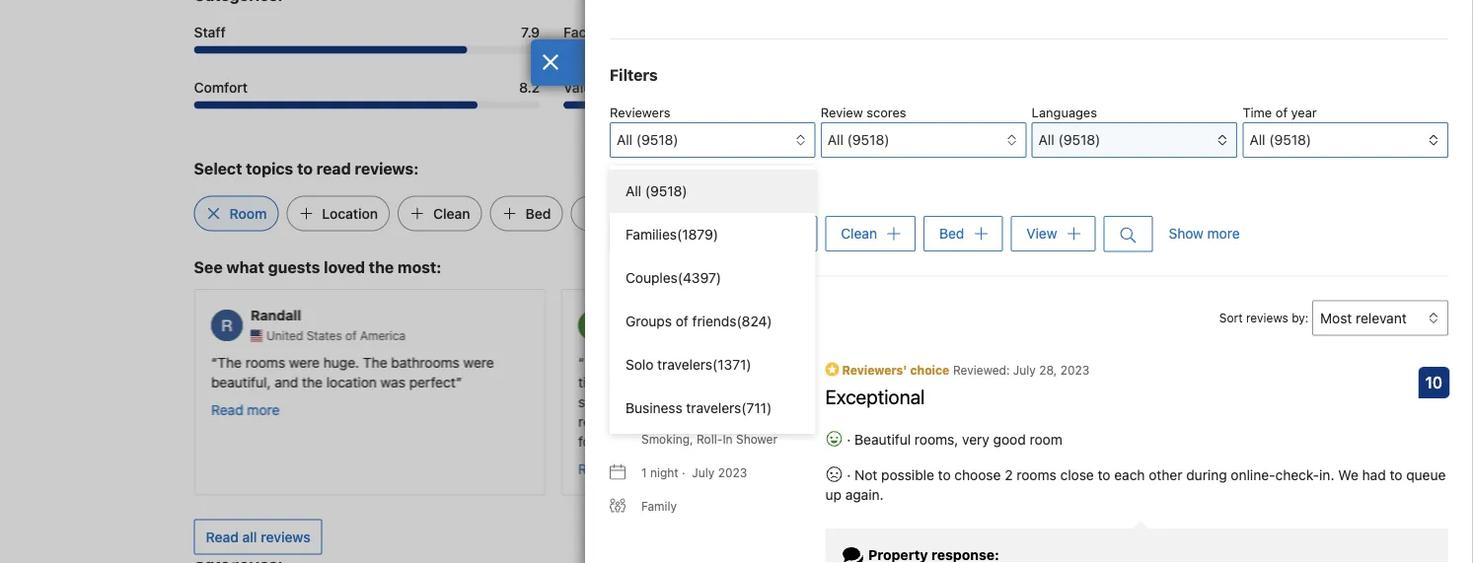 Task type: locate. For each thing, give the bounding box(es) containing it.
business travelers (711)
[[626, 400, 772, 417]]

not
[[855, 467, 878, 483]]

a right see
[[1248, 354, 1256, 371]]

read inside button
[[206, 529, 239, 545]]

2 horizontal spatial a
[[1248, 354, 1256, 371]]

i right the things
[[1148, 354, 1151, 371]]

0 vertical spatial perfect
[[649, 354, 696, 371]]

things
[[1105, 354, 1144, 371]]

select left the topic
[[610, 183, 648, 198]]

perfect up vegas!
[[649, 354, 696, 371]]

(1371)
[[713, 357, 752, 373]]

1 horizontal spatial perfect
[[649, 354, 696, 371]]

all (9518) down time of year
[[1250, 132, 1312, 148]]

other
[[1149, 467, 1183, 483]]

0 vertical spatial clean
[[433, 205, 471, 222]]

read more button down food
[[578, 460, 646, 479]]

2 united states of america image from the left
[[617, 330, 629, 342]]

1 all (9518) button from the left
[[821, 122, 1027, 158]]

0 horizontal spatial read more button
[[211, 400, 279, 420]]

1 the from the left
[[217, 354, 241, 371]]

united down 'randall'
[[266, 329, 303, 343]]

read down beautiful,
[[211, 402, 243, 418]]

united states of america up huge.
[[266, 329, 405, 343]]

room down topics
[[230, 205, 267, 222]]

1 horizontal spatial i
[[1148, 354, 1151, 371]]

28,
[[1040, 363, 1058, 377]]

to left main
[[1030, 354, 1042, 371]]

3 " from the left
[[945, 354, 951, 371]]

1 horizontal spatial states
[[673, 329, 709, 343]]

close
[[791, 414, 826, 430]]

luxury
[[638, 433, 677, 450]]

more
[[1208, 226, 1240, 242], [247, 402, 279, 418], [614, 461, 646, 477]]

(9518) for time of year
[[1270, 132, 1312, 148]]

select a topic to search reviews:
[[610, 183, 803, 198]]

room
[[230, 205, 267, 222], [626, 226, 662, 242]]

reviews left by: on the bottom right of the page
[[1247, 311, 1289, 325]]

0 horizontal spatial more
[[247, 402, 279, 418]]

· down great
[[847, 432, 851, 448]]

more inside button
[[1208, 226, 1240, 242]]

was inside " it was close to the main things i wanted to see a do.
[[963, 354, 988, 371]]

was
[[596, 354, 621, 371], [963, 354, 988, 371], [380, 374, 405, 390]]

this is a carousel with rotating slides. it displays featured reviews of the property. use the next and previous buttons to navigate. region
[[178, 281, 1296, 504]]

2 united states of america from the left
[[633, 329, 773, 343]]

july left 28,
[[1014, 363, 1036, 377]]

2023 right 28,
[[1061, 363, 1090, 377]]

" up time
[[578, 354, 584, 371]]

" inside " the rooms were huge. the bathrooms were beautiful, and the location was perfect
[[211, 354, 217, 371]]

more down beautiful,
[[247, 402, 279, 418]]

0 vertical spatial and
[[274, 374, 298, 390]]

smoking
[[578, 394, 632, 410]]

1 horizontal spatial room
[[626, 226, 662, 242]]

all
[[242, 529, 257, 545]]

1 horizontal spatial read more
[[578, 461, 646, 477]]

that
[[743, 374, 768, 390]]

read for " it was the perfect place for my husbands first time in las vegas! i loved that we had a non- smoking floor and we would definitely recommend this hotel to anyone! close to great food and luxury shopping!
[[578, 461, 610, 477]]

i
[[1148, 354, 1151, 371], [697, 374, 701, 390]]

read all reviews button
[[194, 520, 322, 555]]

0 horizontal spatial 2023
[[718, 466, 748, 480]]

the up beautiful,
[[217, 354, 241, 371]]

0 horizontal spatial rooms
[[245, 354, 285, 371]]

to left "read"
[[297, 159, 313, 178]]

1 vertical spatial had
[[1363, 467, 1387, 483]]

1 vertical spatial select
[[610, 183, 648, 198]]

(9518)
[[637, 132, 679, 148], [848, 132, 890, 148], [1059, 132, 1101, 148], [1270, 132, 1312, 148], [645, 183, 688, 199]]

read left all
[[206, 529, 239, 545]]

and down recommend
[[611, 433, 634, 450]]

all (9518) for reviewers
[[617, 132, 679, 148]]

0 vertical spatial a
[[651, 183, 658, 198]]

reviews: right "read"
[[355, 159, 419, 178]]

sort reviews by:
[[1220, 311, 1309, 325]]

select for select topics to read reviews:
[[194, 159, 242, 178]]

all (9518) button down "year"
[[1243, 122, 1449, 158]]

united for leon
[[633, 329, 670, 343]]

united states of america image
[[250, 330, 262, 342], [617, 330, 629, 342]]

i down solo travelers (1371)
[[697, 374, 701, 390]]

we up definitely
[[772, 374, 790, 390]]

all (9518) down review scores
[[828, 132, 890, 148]]

check-
[[1276, 467, 1320, 483]]

states
[[306, 329, 342, 343], [673, 329, 709, 343]]

read more down beautiful,
[[211, 402, 279, 418]]

united down guest reviews
[[633, 329, 670, 343]]

reviews: right search
[[754, 183, 803, 198]]

read more button down beautiful,
[[211, 400, 279, 420]]

1 horizontal spatial reviews
[[659, 303, 718, 322]]

3 all (9518) button from the left
[[1243, 122, 1449, 158]]

1 united states of america from the left
[[266, 329, 405, 343]]

to right the topic
[[695, 183, 707, 198]]

was up the 'do.'
[[963, 354, 988, 371]]

choice
[[911, 363, 950, 377]]

1 horizontal spatial "
[[578, 354, 584, 371]]

(9518) down the languages
[[1059, 132, 1101, 148]]

all (9518) down reviewers on the top left of the page
[[617, 132, 679, 148]]

view
[[607, 205, 638, 222], [1027, 226, 1058, 242]]

2 horizontal spatial "
[[945, 354, 951, 371]]

0 vertical spatial july
[[1014, 363, 1036, 377]]

" up beautiful,
[[211, 354, 217, 371]]

" right choice
[[963, 374, 970, 390]]

" for perfect
[[456, 374, 462, 390]]

(9518) for languages
[[1059, 132, 1101, 148]]

filters
[[610, 66, 658, 84]]

a left non-
[[821, 374, 828, 390]]

2 horizontal spatial and
[[669, 394, 692, 410]]

2 vertical spatial more
[[614, 461, 646, 477]]

value for money
[[564, 79, 669, 95]]

what
[[226, 258, 264, 276]]

rooms
[[245, 354, 285, 371], [1017, 467, 1057, 483]]

show more button
[[1169, 216, 1240, 252]]

1 horizontal spatial it
[[951, 354, 960, 371]]

response:
[[932, 547, 1000, 563]]

all for time of year
[[1250, 132, 1266, 148]]

pauline
[[650, 361, 699, 377]]

" for " it was the perfect place for my husbands first time in las vegas! i loved that we had a non- smoking floor and we would definitely recommend this hotel to anyone! close to great food and luxury shopping!
[[578, 354, 584, 371]]

the left location
[[302, 374, 322, 390]]

" inside " it was close to the main things i wanted to see a do.
[[945, 354, 951, 371]]

show
[[1169, 226, 1204, 242]]

0 vertical spatial reviews:
[[355, 159, 419, 178]]

united
[[266, 329, 303, 343], [633, 329, 670, 343]]

2 horizontal spatial "
[[963, 374, 970, 390]]

possible
[[882, 467, 935, 483]]

1 horizontal spatial read more button
[[578, 460, 646, 479]]

" inside " it was the perfect place for my husbands first time in las vegas! i loved that we had a non- smoking floor and we would definitely recommend this hotel to anyone! close to great food and luxury shopping!
[[578, 354, 584, 371]]

2 vertical spatial a
[[821, 374, 828, 390]]

america up " the rooms were huge. the bathrooms were beautiful, and the location was perfect at the bottom of the page
[[360, 329, 405, 343]]

were left huge.
[[289, 354, 319, 371]]

online-
[[1231, 467, 1276, 483]]

0 horizontal spatial for
[[603, 79, 622, 95]]

reviews down (4397)
[[659, 303, 718, 322]]

were
[[289, 354, 319, 371], [463, 354, 494, 371]]

read more button
[[211, 400, 279, 420], [578, 460, 646, 479]]

all for languages
[[1039, 132, 1055, 148]]

(9518) down time of year
[[1270, 132, 1312, 148]]

room up couples
[[626, 226, 662, 242]]

and right beautiful,
[[274, 374, 298, 390]]

rooms up beautiful,
[[245, 354, 285, 371]]

all down review in the right of the page
[[828, 132, 844, 148]]

loved down '(1371)' at the bottom of the page
[[705, 374, 739, 390]]

1 horizontal spatial view
[[1027, 226, 1058, 242]]

1 horizontal spatial "
[[744, 433, 750, 450]]

1 horizontal spatial bed
[[940, 226, 965, 242]]

all (9518) inside dropdown button
[[617, 132, 679, 148]]

1 america from the left
[[360, 329, 405, 343]]

1 vertical spatial and
[[669, 394, 692, 410]]

review scores
[[821, 105, 907, 120]]

the up las
[[625, 354, 646, 371]]

all (9518) button down "location 9.0" meter
[[1032, 122, 1238, 158]]

1 " from the left
[[211, 354, 217, 371]]

all for reviewers
[[617, 132, 633, 148]]

1 horizontal spatial united states of america image
[[617, 330, 629, 342]]

bathrooms
[[391, 354, 459, 371]]

we
[[1339, 467, 1359, 483]]

review categories element
[[194, 0, 283, 6]]

(9518) for review scores
[[848, 132, 890, 148]]

family
[[642, 500, 677, 514]]

loved
[[324, 258, 365, 276], [705, 374, 739, 390]]

1 horizontal spatial had
[[1363, 467, 1387, 483]]

scored 10 element
[[1419, 367, 1450, 399]]

close image
[[542, 54, 560, 70]]

0 horizontal spatial all (9518) button
[[821, 122, 1027, 158]]

0 horizontal spatial i
[[697, 374, 701, 390]]

was up the in
[[596, 354, 621, 371]]

" for vegas!
[[744, 433, 750, 450]]

had right we
[[1363, 467, 1387, 483]]

1 vertical spatial perfect
[[409, 374, 456, 390]]

0 vertical spatial loved
[[324, 258, 365, 276]]

all down reviewers on the top left of the page
[[617, 132, 633, 148]]

of up huge.
[[345, 329, 356, 343]]

it inside " it was the perfect place for my husbands first time in las vegas! i loved that we had a non- smoking floor and we would definitely recommend this hotel to anyone! close to great food and luxury shopping!
[[584, 354, 593, 371]]

to left choose at the right
[[938, 467, 951, 483]]

2 horizontal spatial reviews
[[1247, 311, 1289, 325]]

read more down food
[[578, 461, 646, 477]]

1 states from the left
[[306, 329, 342, 343]]

1 horizontal spatial select
[[610, 183, 648, 198]]

of
[[1276, 105, 1288, 120], [676, 313, 689, 330], [345, 329, 356, 343], [712, 329, 724, 343]]

location 9.0 meter
[[934, 101, 1280, 109]]

1 united from the left
[[266, 329, 303, 343]]

all inside dropdown button
[[617, 132, 633, 148]]

more for " it was the perfect place for my husbands first time in las vegas! i loved that we had a non- smoking floor and we would definitely recommend this hotel to anyone! close to great food and luxury shopping!
[[614, 461, 646, 477]]

was down bathrooms
[[380, 374, 405, 390]]

the inside " the rooms were huge. the bathrooms were beautiful, and the location was perfect
[[302, 374, 322, 390]]

was for the
[[596, 354, 621, 371]]

1 vertical spatial i
[[697, 374, 701, 390]]

0 horizontal spatial bed
[[526, 205, 551, 222]]

· for · beautiful rooms, very good room
[[847, 432, 851, 448]]

definitely
[[759, 394, 818, 410]]

" down bathrooms
[[456, 374, 462, 390]]

united states of america up the place
[[633, 329, 773, 343]]

for right value
[[603, 79, 622, 95]]

non-
[[832, 374, 862, 390]]

the
[[369, 258, 394, 276], [625, 354, 646, 371], [1046, 354, 1067, 371], [302, 374, 322, 390]]

united states of america for perfect
[[633, 329, 773, 343]]

all (9518) button for review scores
[[821, 122, 1027, 158]]

1 horizontal spatial were
[[463, 354, 494, 371]]

a
[[651, 183, 658, 198], [1248, 354, 1256, 371], [821, 374, 828, 390]]

the left main
[[1046, 354, 1067, 371]]

it up the 'do.'
[[951, 354, 960, 371]]

vegas!
[[650, 374, 694, 390]]

0 vertical spatial more
[[1208, 226, 1240, 242]]

property
[[869, 547, 929, 563]]

beautiful,
[[211, 374, 270, 390]]

more left night
[[614, 461, 646, 477]]

0 horizontal spatial view
[[607, 205, 638, 222]]

1 vertical spatial read more button
[[578, 460, 646, 479]]

most:
[[398, 258, 442, 276]]

1 horizontal spatial july
[[1014, 363, 1036, 377]]

· up again.
[[843, 467, 855, 483]]

0 horizontal spatial reviews
[[261, 529, 311, 545]]

america for bathrooms
[[360, 329, 405, 343]]

up
[[826, 487, 842, 503]]

i inside " it was the perfect place for my husbands first time in las vegas! i loved that we had a non- smoking floor and we would definitely recommend this hotel to anyone! close to great food and luxury shopping!
[[697, 374, 701, 390]]

0 vertical spatial rooms
[[245, 354, 285, 371]]

1 horizontal spatial 2023
[[1061, 363, 1090, 377]]

1 vertical spatial rooms
[[1017, 467, 1057, 483]]

solo
[[626, 357, 654, 373]]

all (9518) button for languages
[[1032, 122, 1238, 158]]

" it was close to the main things i wanted to see a do.
[[945, 354, 1256, 390]]

0 vertical spatial select
[[194, 159, 242, 178]]

1 vertical spatial more
[[247, 402, 279, 418]]

1 vertical spatial a
[[1248, 354, 1256, 371]]

rooms,
[[915, 432, 959, 448]]

money
[[625, 79, 669, 95]]

1 horizontal spatial for
[[738, 354, 755, 371]]

1 united states of america image from the left
[[250, 330, 262, 342]]

reviewers' choice
[[840, 363, 950, 377]]

1 horizontal spatial united
[[633, 329, 670, 343]]

all (9518) button
[[821, 122, 1027, 158], [1032, 122, 1238, 158], [1243, 122, 1449, 158]]

states for huge.
[[306, 329, 342, 343]]

select left topics
[[194, 159, 242, 178]]

rooms right 2
[[1017, 467, 1057, 483]]

states up huge.
[[306, 329, 342, 343]]

1 horizontal spatial united states of america
[[633, 329, 773, 343]]

1 horizontal spatial loved
[[705, 374, 739, 390]]

cleanliness
[[934, 24, 1008, 40]]

0 vertical spatial close
[[992, 354, 1026, 371]]

0 horizontal spatial the
[[217, 354, 241, 371]]

1 it from the left
[[584, 354, 593, 371]]

0 horizontal spatial reviews:
[[355, 159, 419, 178]]

2 united from the left
[[633, 329, 670, 343]]

guest reviews
[[610, 303, 718, 322]]

couples (4397)
[[626, 270, 722, 286]]

0 vertical spatial i
[[1148, 354, 1151, 371]]

0 horizontal spatial united
[[266, 329, 303, 343]]

america up "my"
[[727, 329, 773, 343]]

bed
[[526, 205, 551, 222], [940, 226, 965, 242]]

0 vertical spatial read more button
[[211, 400, 279, 420]]

all (9518) down the languages
[[1039, 132, 1101, 148]]

more right show
[[1208, 226, 1240, 242]]

this
[[658, 414, 681, 430]]

property response:
[[865, 547, 1000, 563]]

0 vertical spatial bed
[[526, 205, 551, 222]]

close left 28,
[[992, 354, 1026, 371]]

were right bathrooms
[[463, 354, 494, 371]]

(9518) up families (1879)
[[645, 183, 688, 199]]

1 horizontal spatial america
[[727, 329, 773, 343]]

close
[[992, 354, 1026, 371], [1061, 467, 1094, 483]]

(9518) down reviewers on the top left of the page
[[637, 132, 679, 148]]

perfect down bathrooms
[[409, 374, 456, 390]]

the up location
[[363, 354, 387, 371]]

0 horizontal spatial united states of america
[[266, 329, 405, 343]]

all (9518) button down scores
[[821, 122, 1027, 158]]

1 horizontal spatial and
[[611, 433, 634, 450]]

(9518) inside dropdown button
[[637, 132, 679, 148]]

· for ·
[[843, 467, 855, 483]]

read more
[[211, 402, 279, 418], [578, 461, 646, 477]]

2 america from the left
[[727, 329, 773, 343]]

1 vertical spatial read
[[578, 461, 610, 477]]

0 horizontal spatial was
[[380, 374, 405, 390]]

july down shopping!
[[692, 466, 715, 480]]

reviews inside button
[[261, 529, 311, 545]]

america for for
[[727, 329, 773, 343]]

close down room
[[1061, 467, 1094, 483]]

had down husbands
[[793, 374, 817, 390]]

0 vertical spatial 2023
[[1061, 363, 1090, 377]]

1 horizontal spatial the
[[363, 354, 387, 371]]

1 vertical spatial view
[[1027, 226, 1058, 242]]

see
[[1222, 354, 1245, 371]]

1 vertical spatial clean
[[841, 226, 878, 242]]

all (9518) up the 'families'
[[626, 183, 688, 199]]

0 horizontal spatial united states of america image
[[250, 330, 262, 342]]

travelers
[[658, 357, 713, 373], [686, 400, 742, 417]]

0 vertical spatial travelers
[[658, 357, 713, 373]]

united states of america image down leon
[[617, 330, 629, 342]]

2 horizontal spatial all (9518) button
[[1243, 122, 1449, 158]]

0 horizontal spatial we
[[696, 394, 714, 410]]

the
[[217, 354, 241, 371], [363, 354, 387, 371]]

july
[[1014, 363, 1036, 377], [692, 466, 715, 480]]

it inside " it was close to the main things i wanted to see a do.
[[951, 354, 960, 371]]

2 it from the left
[[951, 354, 960, 371]]

1 horizontal spatial was
[[596, 354, 621, 371]]

" for " the rooms were huge. the bathrooms were beautiful, and the location was perfect
[[211, 354, 217, 371]]

0 horizontal spatial and
[[274, 374, 298, 390]]

all (9518) button for time of year
[[1243, 122, 1449, 158]]

0 vertical spatial we
[[772, 374, 790, 390]]

1 vertical spatial 2023
[[718, 466, 748, 480]]

(9518) down review scores
[[848, 132, 890, 148]]

to left great
[[830, 414, 843, 430]]

0 horizontal spatial america
[[360, 329, 405, 343]]

was inside " it was the perfect place for my husbands first time in las vegas! i loved that we had a non- smoking floor and we would definitely recommend this hotel to anyone! close to great food and luxury shopping!
[[596, 354, 621, 371]]

a left the topic
[[651, 183, 658, 198]]

the inside " it was close to the main things i wanted to see a do.
[[1046, 354, 1067, 371]]

0 horizontal spatial select
[[194, 159, 242, 178]]

2 horizontal spatial was
[[963, 354, 988, 371]]

of left "year"
[[1276, 105, 1288, 120]]

0 horizontal spatial states
[[306, 329, 342, 343]]

2023 down shopping!
[[718, 466, 748, 480]]

0 horizontal spatial were
[[289, 354, 319, 371]]

1 vertical spatial for
[[738, 354, 755, 371]]

las
[[624, 374, 647, 390]]

1 vertical spatial bed
[[940, 226, 965, 242]]

· right night
[[682, 466, 686, 480]]

2 horizontal spatial more
[[1208, 226, 1240, 242]]

united states of america for huge.
[[266, 329, 405, 343]]

1 vertical spatial read more
[[578, 461, 646, 477]]

staff
[[194, 24, 226, 40]]

0 horizontal spatial loved
[[324, 258, 365, 276]]

topics
[[246, 159, 293, 178]]

2 " from the left
[[578, 354, 584, 371]]

place
[[699, 354, 734, 371]]

read down food
[[578, 461, 610, 477]]

" up the 'do.'
[[945, 354, 951, 371]]

all (9518) for time of year
[[1250, 132, 1312, 148]]

united states of america image down 'randall'
[[250, 330, 262, 342]]

2 all (9518) button from the left
[[1032, 122, 1238, 158]]

1 vertical spatial close
[[1061, 467, 1094, 483]]

all down the languages
[[1039, 132, 1055, 148]]

0 horizontal spatial read more
[[211, 402, 279, 418]]

2 states from the left
[[673, 329, 709, 343]]

read more for " the rooms were huge. the bathrooms were beautiful, and the location was perfect
[[211, 402, 279, 418]]

loved inside " it was the perfect place for my husbands first time in las vegas! i loved that we had a non- smoking floor and we would definitely recommend this hotel to anyone! close to great food and luxury shopping!
[[705, 374, 739, 390]]

travelers for (711)
[[686, 400, 742, 417]]

for up that
[[738, 354, 755, 371]]



Task type: vqa. For each thing, say whether or not it's contained in the screenshot.


Task type: describe. For each thing, give the bounding box(es) containing it.
main
[[1071, 354, 1101, 371]]

read more for " it was the perfect place for my husbands first time in las vegas! i loved that we had a non- smoking floor and we would definitely recommend this hotel to anyone! close to great food and luxury shopping!
[[578, 461, 646, 477]]

" for " it was close to the main things i wanted to see a do.
[[945, 354, 951, 371]]

in
[[609, 374, 621, 390]]

for inside " it was the perfect place for my husbands first time in las vegas! i loved that we had a non- smoking floor and we would definitely recommend this hotel to anyone! close to great food and luxury shopping!
[[738, 354, 755, 371]]

would
[[718, 394, 756, 410]]

read for " the rooms were huge. the bathrooms were beautiful, and the location was perfect
[[211, 402, 243, 418]]

united states of america image for leon
[[617, 330, 629, 342]]

anyone!
[[737, 414, 787, 430]]

close inside " it was close to the main things i wanted to see a do.
[[992, 354, 1026, 371]]

time
[[578, 374, 606, 390]]

close inside not possible to choose 2 rooms close to each other during online-check-in. we had to queue up again.
[[1061, 467, 1094, 483]]

floor
[[635, 394, 665, 410]]

read more button for the rooms were huge. the bathrooms were beautiful, and the location was perfect
[[211, 400, 279, 420]]

(9518) for reviewers
[[637, 132, 679, 148]]

beautiful
[[855, 432, 911, 448]]

facilities
[[564, 24, 621, 40]]

see what guests loved the most:
[[194, 258, 442, 276]]

(1879)
[[677, 227, 719, 243]]

1 horizontal spatial we
[[772, 374, 790, 390]]

0 vertical spatial for
[[603, 79, 622, 95]]

was inside " the rooms were huge. the bathrooms were beautiful, and the location was perfect
[[380, 374, 405, 390]]

had inside " it was the perfect place for my husbands first time in las vegas! i loved that we had a non- smoking floor and we would definitely recommend this hotel to anyone! close to great food and luxury shopping!
[[793, 374, 817, 390]]

families
[[626, 227, 677, 243]]

7.9
[[521, 24, 540, 40]]

1 were from the left
[[289, 354, 319, 371]]

leon
[[617, 308, 650, 324]]

shopping!
[[681, 433, 744, 450]]

rooms inside " the rooms were huge. the bathrooms were beautiful, and the location was perfect
[[245, 354, 285, 371]]

united for randall
[[266, 329, 303, 343]]

" it was the perfect place for my husbands first time in las vegas! i loved that we had a non- smoking floor and we would definitely recommend this hotel to anyone! close to great food and luxury shopping!
[[578, 354, 880, 450]]

of left friends
[[676, 313, 689, 330]]

and inside " the rooms were huge. the bathrooms were beautiful, and the location was perfect
[[274, 374, 298, 390]]

reviewed: july 28, 2023
[[953, 363, 1090, 377]]

all left the topic
[[626, 183, 642, 199]]

to left see
[[1206, 354, 1218, 371]]

1 vertical spatial reviews:
[[754, 183, 803, 198]]

scores
[[867, 105, 907, 120]]

perfect inside " the rooms were huge. the bathrooms were beautiful, and the location was perfect
[[409, 374, 456, 390]]

it for it was the perfect place for my husbands first time in las vegas! i loved that we had a non- smoking floor and we would definitely recommend this hotel to anyone! close to great food and luxury shopping!
[[584, 354, 593, 371]]

night
[[650, 466, 679, 480]]

the left most:
[[369, 258, 394, 276]]

0 horizontal spatial clean
[[433, 205, 471, 222]]

states for perfect
[[673, 329, 709, 343]]

" for do.
[[963, 374, 970, 390]]

the inside " it was the perfect place for my husbands first time in las vegas! i loved that we had a non- smoking floor and we would definitely recommend this hotel to anyone! close to great food and luxury shopping!
[[625, 354, 646, 371]]

value for money 7.8 meter
[[564, 101, 910, 109]]

facilities 7.8 meter
[[564, 46, 910, 54]]

by:
[[1292, 311, 1309, 325]]

more for " the rooms were huge. the bathrooms were beautiful, and the location was perfect
[[247, 402, 279, 418]]

food
[[578, 433, 607, 450]]

in.
[[1320, 467, 1335, 483]]

reviewers'
[[843, 363, 908, 377]]

see
[[194, 258, 223, 276]]

it for it was close to the main things i wanted to see a do.
[[951, 354, 960, 371]]

comfort 8.2 meter
[[194, 101, 540, 109]]

(4397)
[[678, 270, 722, 286]]

hotel
[[685, 414, 717, 430]]

read
[[317, 159, 351, 178]]

business
[[626, 400, 683, 417]]

staff 7.9 meter
[[194, 46, 540, 54]]

queue
[[1407, 467, 1446, 483]]

rooms inside not possible to choose 2 rooms close to each other during online-check-in. we had to queue up again.
[[1017, 467, 1057, 483]]

do.
[[945, 374, 963, 390]]

all (9518) link
[[610, 170, 816, 213]]

good
[[994, 432, 1026, 448]]

reviewers
[[610, 105, 671, 120]]

couples
[[626, 270, 678, 286]]

reviewed:
[[953, 363, 1010, 377]]

filter reviews region
[[610, 63, 1449, 434]]

families (1879)
[[626, 227, 719, 243]]

randall
[[250, 308, 301, 324]]

value
[[564, 79, 600, 95]]

not possible to choose 2 rooms close to each other during online-check-in. we had to queue up again.
[[826, 467, 1446, 503]]

perfect inside " it was the perfect place for my husbands first time in las vegas! i loved that we had a non- smoking floor and we would definitely recommend this hotel to anyone! close to great food and luxury shopping!
[[649, 354, 696, 371]]

all (9518) for languages
[[1039, 132, 1101, 148]]

choose
[[955, 467, 1001, 483]]

reviews for guest
[[659, 303, 718, 322]]

topic
[[662, 183, 692, 198]]

sort
[[1220, 311, 1243, 325]]

languages
[[1032, 105, 1098, 120]]

friends
[[693, 313, 737, 330]]

had inside not possible to choose 2 rooms close to each other during online-check-in. we had to queue up again.
[[1363, 467, 1387, 483]]

select topics to read reviews:
[[194, 159, 419, 178]]

8.1
[[1261, 24, 1280, 40]]

wanted
[[1155, 354, 1202, 371]]

reviews for sort
[[1247, 311, 1289, 325]]

very
[[963, 432, 990, 448]]

groups
[[626, 313, 672, 330]]

l
[[590, 317, 598, 333]]

read all reviews
[[206, 529, 311, 545]]

was for close
[[963, 354, 988, 371]]

a inside " it was close to the main things i wanted to see a do.
[[1248, 354, 1256, 371]]

guests
[[268, 258, 320, 276]]

8.2
[[519, 79, 540, 95]]

2 vertical spatial and
[[611, 433, 634, 450]]

(711)
[[742, 400, 772, 417]]

select for select a topic to search reviews:
[[610, 183, 648, 198]]

of up the place
[[712, 329, 724, 343]]

again.
[[846, 487, 884, 503]]

during
[[1187, 467, 1228, 483]]

each
[[1115, 467, 1146, 483]]

united states of america image for randall
[[250, 330, 262, 342]]

first
[[848, 354, 873, 371]]

2
[[1005, 467, 1013, 483]]

all (9518) button
[[610, 122, 816, 158]]

time of year
[[1243, 105, 1317, 120]]

(824)
[[737, 313, 773, 330]]

location
[[326, 374, 376, 390]]

1 night · july 2023
[[642, 466, 748, 480]]

1 vertical spatial july
[[692, 466, 715, 480]]

to left each
[[1098, 467, 1111, 483]]

huge.
[[323, 354, 359, 371]]

a inside " it was the perfect place for my husbands first time in las vegas! i loved that we had a non- smoking floor and we would definitely recommend this hotel to anyone! close to great food and luxury shopping!
[[821, 374, 828, 390]]

to left queue
[[1390, 467, 1403, 483]]

i inside " it was close to the main things i wanted to see a do.
[[1148, 354, 1151, 371]]

year
[[1292, 105, 1317, 120]]

read more button for it was the perfect place for my husbands first time in las vegas! i loved that we had a non- smoking floor and we would definitely recommend this hotel to anyone! close to great food and luxury shopping!
[[578, 460, 646, 479]]

2 were from the left
[[463, 354, 494, 371]]

to down would
[[720, 414, 733, 430]]

all (9518) for review scores
[[828, 132, 890, 148]]

2 the from the left
[[363, 354, 387, 371]]

" the rooms were huge. the bathrooms were beautiful, and the location was perfect
[[211, 354, 494, 390]]

travelers for (1371)
[[658, 357, 713, 373]]

7.8
[[891, 24, 910, 40]]

· beautiful rooms, very good room
[[843, 432, 1063, 448]]

time
[[1243, 105, 1273, 120]]

all for review scores
[[828, 132, 844, 148]]

solo travelers (1371)
[[626, 357, 752, 373]]

guest
[[610, 303, 655, 322]]

0 horizontal spatial room
[[230, 205, 267, 222]]

search
[[711, 183, 751, 198]]



